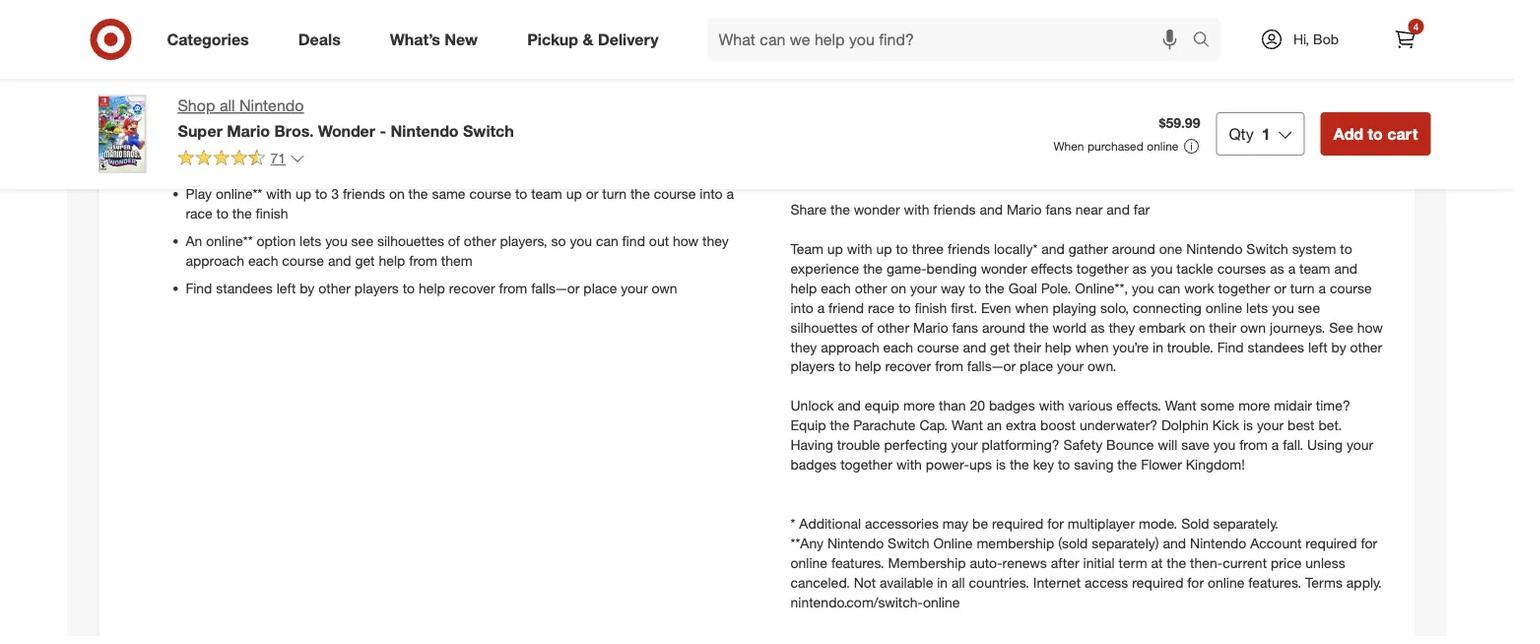 Task type: locate. For each thing, give the bounding box(es) containing it.
find inside an online** option lets you see silhouettes of other players, so you can find out how they approach each course and get help from them
[[622, 232, 645, 250]]

membership
[[977, 536, 1054, 553]]

embark
[[1139, 319, 1186, 336]]

on inside play online** with up to 3 friends on the same course to team up or turn the course into a race to the finish
[[389, 185, 405, 202]]

levels
[[1091, 83, 1125, 100]]

of down "friend"
[[861, 319, 873, 336]]

0 horizontal spatial flower
[[1141, 457, 1182, 474]]

in inside team up with up to three friends locally* and gather around one nintendo switch system to experience the game-bending wonder effects together as you tackle courses as a team and help each other on your way to the goal pole. online**, you can work together or turn a course into a friend race to finish first. even when playing solo, connecting online lets you see silhouettes of other mario fans around the world as they embark on their own journeys. see how they approach each course and get their help when you're in trouble. find standees left by other players to help recover from falls—or place your own.
[[1153, 339, 1163, 356]]

who down daisy,
[[888, 102, 914, 120]]

to inside gather around one nintendo switch system and take on courses together with up to three friends locally*
[[694, 138, 706, 155]]

$59.99
[[1159, 114, 1200, 132]]

from inside team up with up to three friends locally* and gather around one nintendo switch system to experience the game-bending wonder effects together as you tackle courses as a team and help each other on your way to the goal pole. online**, you can work together or turn a course into a friend race to finish first. even when playing solo, connecting online lets you see silhouettes of other mario fans around the world as they embark on their own journeys. see how they approach each course and get their help when you're in trouble. find standees left by other players to help recover from falls—or place your own.
[[935, 358, 963, 376]]

1 horizontal spatial want
[[1165, 398, 1197, 415]]

be
[[972, 516, 988, 533]]

who
[[591, 16, 617, 33], [888, 102, 914, 120]]

wonder inside team up with up to three friends locally* and gather around one nintendo switch system to experience the game-bending wonder effects together as you tackle courses as a team and help each other on your way to the goal pole. online**, you can work together or turn a course into a friend race to finish first. even when playing solo, connecting online lets you see silhouettes of other mario fans around the world as they embark on their own journeys. see how they approach each course and get their help when you're in trouble. find standees left by other players to help recover from falls—or place your own.
[[981, 260, 1027, 277]]

grip.
[[992, 142, 1019, 159]]

system
[[412, 138, 456, 155], [1292, 240, 1336, 257]]

colored
[[425, 16, 472, 33]]

spray down "grab"
[[1033, 122, 1066, 139]]

save inside "unlock and equip more than 20 badges with various effects. want some more midair time? equip the parachute cap. want an extra boost underwater? dolphin kick is your best bet. having trouble perfecting your platforming? safety bounce will save you from a fall. using your badges together with power-ups is the key to saving the flower kingdom!"
[[1181, 437, 1209, 454]]

players up equip
[[791, 358, 835, 376]]

super
[[895, 24, 932, 41], [178, 121, 223, 140]]

1 vertical spatial falls—or
[[967, 358, 1016, 376]]

nintendo.com/switch-
[[791, 595, 923, 612]]

equip inside unlock and equip badges with various effects like swimming faster, recovering from falls, or getting extra air time
[[260, 90, 295, 108]]

with up experience
[[847, 240, 872, 257]]

0 vertical spatial kingdom
[[1257, 24, 1313, 41]]

0 vertical spatial various
[[378, 90, 422, 108]]

standees down journeys.
[[1248, 339, 1304, 356]]

to up 'scrolling'
[[1141, 24, 1153, 41]]

1 vertical spatial own.
[[1088, 358, 1116, 376]]

what's new
[[390, 30, 478, 49]]

find left the out
[[622, 232, 645, 250]]

team inside play online** with up to 3 friends on the same course to team up or turn the course into a race to the finish
[[531, 185, 562, 202]]

by
[[1255, 83, 1270, 100], [300, 280, 315, 297], [1331, 339, 1346, 356]]

an
[[186, 232, 202, 250]]

1 horizontal spatial courses
[[1217, 260, 1266, 277]]

standees
[[216, 280, 273, 297], [1248, 339, 1304, 356]]

and down the this at the top of page
[[980, 201, 1003, 218]]

0 horizontal spatial an
[[709, 43, 724, 60]]

grab
[[1040, 102, 1070, 120]]

2 more from the left
[[1238, 398, 1270, 415]]

0 vertical spatial own.
[[1128, 161, 1157, 179]]

ups inside "unlock and equip more than 20 badges with various effects. want some more midair time? equip the parachute cap. want an extra boost underwater? dolphin kick is your best bet. having trouble perfecting your platforming? safety bounce will save you from a fall. using your badges together with power-ups is the key to saving the flower kingdom!"
[[969, 457, 992, 474]]

falls,
[[704, 90, 731, 108]]

all inside choose from the largest cast of characters in a side-scrolling mario game, including mario, luigi, peach, daisy, and toads. players of all skill levels can feel the wonder by playing as a yoshi or nabbit who don't take damage! grab surprising new power-ups like elephant fruit to use your trunk to trounce enemies and spray water, on your adventure to save the flower kingdom from bowser's wonder grip. you can even find and equip new badges to change up your play style to truly make this mario adventure your own.
[[1047, 83, 1060, 100]]

0 vertical spatial find
[[186, 280, 212, 297]]

enemies
[[949, 122, 1002, 139]]

0 horizontal spatial locally*
[[232, 157, 276, 175]]

countries.
[[969, 575, 1029, 592]]

with down its
[[348, 90, 374, 108]]

for up apply.
[[1361, 536, 1377, 553]]

canceled.
[[791, 575, 850, 592]]

1 horizontal spatial nabbit
[[843, 102, 884, 120]]

courses
[[536, 138, 585, 155], [1217, 260, 1266, 277]]

0 vertical spatial online**
[[216, 185, 262, 202]]

on down surprising
[[1110, 122, 1126, 139]]

0 horizontal spatial approach
[[186, 252, 244, 269]]

super down shop
[[178, 121, 223, 140]]

players,
[[500, 232, 547, 250]]

1 horizontal spatial an
[[987, 417, 1002, 435]]

1 horizontal spatial own
[[1240, 319, 1266, 336]]

recover down them
[[449, 280, 495, 297]]

three up game-
[[912, 240, 944, 257]]

of inside team up with up to three friends locally* and gather around one nintendo switch system to experience the game-bending wonder effects together as you tackle courses as a team and help each other on your way to the goal pole. online**, you can work together or turn a course into a friend race to finish first. even when playing solo, connecting online lets you see silhouettes of other mario fans around the world as they embark on their own journeys. see how they approach each course and get their help when you're in trouble. find standees left by other players to help recover from falls—or place your own.
[[861, 319, 873, 336]]

help up find standees left by other players to help recover from falls—or place your own
[[379, 252, 405, 269]]

into
[[220, 16, 243, 33], [682, 43, 705, 60], [700, 185, 723, 202], [791, 299, 813, 316]]

0 vertical spatial an
[[709, 43, 724, 60]]

online** for play
[[216, 185, 262, 202]]

with down 71
[[266, 185, 292, 202]]

approach down an
[[186, 252, 244, 269]]

2 horizontal spatial around
[[1112, 240, 1155, 257]]

ups up qty
[[1212, 102, 1235, 120]]

to
[[1141, 24, 1153, 41], [1352, 102, 1364, 120], [882, 122, 895, 139], [1226, 122, 1238, 139], [1368, 124, 1383, 143], [694, 138, 706, 155], [1281, 142, 1293, 159], [883, 161, 895, 179], [315, 185, 327, 202], [515, 185, 527, 202], [216, 205, 228, 222], [896, 240, 908, 257], [1340, 240, 1352, 257], [969, 280, 981, 297], [403, 280, 415, 297], [898, 299, 911, 316], [839, 358, 851, 376], [1058, 457, 1070, 474]]

or up gather
[[186, 110, 198, 127]]

1 vertical spatial equip
[[1163, 142, 1198, 159]]

1 vertical spatial get
[[990, 339, 1010, 356]]

three inside gather around one nintendo switch system and take on courses together with up to three friends locally*
[[710, 138, 742, 155]]

categories
[[167, 30, 249, 49]]

in up skill
[[1058, 63, 1069, 80]]

pickup & delivery link
[[510, 18, 683, 61]]

features. down price on the right bottom of the page
[[1248, 575, 1301, 592]]

0 horizontal spatial more
[[903, 398, 935, 415]]

as down the mario,
[[1322, 83, 1336, 100]]

they right the out
[[702, 232, 729, 250]]

0 vertical spatial lets
[[300, 232, 321, 250]]

0 horizontal spatial for
[[1047, 516, 1064, 533]]

friends up bending
[[948, 240, 990, 257]]

silhouettes
[[377, 232, 444, 250], [791, 319, 857, 336]]

from inside "unlock and equip more than 20 badges with various effects. want some more midair time? equip the parachute cap. want an extra boost underwater? dolphin kick is your best bet. having trouble perfecting your platforming? safety bounce will save you from a fall. using your badges together with power-ups is the key to saving the flower kingdom!"
[[1239, 437, 1268, 454]]

0 vertical spatial left
[[276, 280, 296, 297]]

required up membership
[[992, 516, 1043, 533]]

like up qty 1
[[1238, 102, 1259, 120]]

1 vertical spatial system
[[1292, 240, 1336, 257]]

1 vertical spatial adventure
[[1032, 161, 1093, 179]]

0 vertical spatial required
[[992, 516, 1043, 533]]

1 horizontal spatial elephant
[[1263, 102, 1317, 120]]

0 vertical spatial standees
[[216, 280, 273, 297]]

friends inside gather around one nintendo switch system and take on courses together with up to three friends locally*
[[186, 157, 228, 175]]

finish
[[256, 205, 288, 222], [915, 299, 947, 316]]

to right way
[[969, 280, 981, 297]]

2 vertical spatial in
[[937, 575, 948, 592]]

1 vertical spatial find
[[1217, 339, 1244, 356]]

way
[[941, 280, 965, 297]]

(sold
[[1058, 536, 1088, 553]]

not
[[854, 575, 876, 592]]

0 vertical spatial finish
[[256, 205, 288, 222]]

adventure
[[1160, 122, 1222, 139], [1032, 161, 1093, 179]]

power- inside discover new power-ups like elephant fruit, which transforms mario and friends into an elephant that can swing its trunk and spray water
[[273, 43, 316, 60]]

or inside team up with up to three friends locally* and gather around one nintendo switch system to experience the game-bending wonder effects together as you tackle courses as a team and help each other on your way to the goal pole. online**, you can work together or turn a course into a friend race to finish first. even when playing solo, connecting online lets you see silhouettes of other mario fans around the world as they embark on their own journeys. see how they approach each course and get their help when you're in trouble. find standees left by other players to help recover from falls—or place your own.
[[1274, 280, 1286, 297]]

on down game-
[[891, 280, 906, 297]]

key
[[1033, 457, 1054, 474]]

extra left air
[[249, 110, 279, 127]]

with inside play online** with up to 3 friends on the same course to team up or turn the course into a race to the finish
[[266, 185, 292, 202]]

1 horizontal spatial find
[[1217, 339, 1244, 356]]

want up dolphin
[[1165, 398, 1197, 415]]

71
[[270, 150, 286, 167]]

add to cart button
[[1321, 112, 1431, 156]]

they up equip
[[791, 339, 817, 356]]

who left can't
[[591, 16, 617, 33]]

same
[[432, 185, 465, 202]]

take
[[654, 16, 680, 33], [952, 102, 978, 120], [487, 138, 513, 155]]

all inside * additional accessories may be required for multiplayer mode. sold separately. **any nintendo switch online membership (sold separately) and nintendo account required for online features. membership auto-renews after initial term at the then-current price unless canceled. not available in all countries. internet access required for online features. terms apply. nintendo.com/switch-online
[[952, 575, 965, 592]]

friends inside play online** with up to 3 friends on the same course to team up or turn the course into a race to the finish
[[343, 185, 385, 202]]

to down falls,
[[694, 138, 706, 155]]

2 horizontal spatial they
[[1109, 319, 1135, 336]]

0 horizontal spatial in
[[937, 575, 948, 592]]

team up journeys.
[[1299, 260, 1330, 277]]

mario inside discover new power-ups like elephant fruit, which transforms mario and friends into an elephant that can swing its trunk and spray water
[[570, 43, 605, 60]]

around down far
[[1112, 240, 1155, 257]]

1 horizontal spatial finish
[[915, 299, 947, 316]]

unlock for unlock and equip more than 20 badges with various effects. want some more midair time? equip the parachute cap. want an extra boost underwater? dolphin kick is your best bet. having trouble perfecting your platforming? safety bounce will save you from a fall. using your badges together with power-ups is the key to saving the flower kingdom!
[[791, 398, 834, 415]]

for up (sold on the right
[[1047, 516, 1064, 533]]

and up see
[[1334, 260, 1357, 277]]

one up tackle
[[1159, 240, 1182, 257]]

around down getting
[[232, 138, 275, 155]]

2 horizontal spatial each
[[883, 339, 913, 356]]

effects
[[426, 90, 468, 108], [1031, 260, 1073, 277]]

0 horizontal spatial is
[[996, 457, 1006, 474]]

silhouettes inside an online** option lets you see silhouettes of other players, so you can find out how they approach each course and get help from them
[[377, 232, 444, 250]]

equip for or
[[260, 90, 295, 108]]

nabbit up transforms
[[546, 16, 587, 33]]

like
[[343, 43, 363, 60], [471, 90, 492, 108], [1238, 102, 1259, 120]]

playing
[[1274, 83, 1318, 100], [1052, 299, 1096, 316]]

2 horizontal spatial by
[[1331, 339, 1346, 356]]

that
[[243, 63, 267, 80]]

change
[[1297, 142, 1343, 159]]

1 horizontal spatial equip
[[865, 398, 899, 415]]

2 horizontal spatial take
[[952, 102, 978, 120]]

playing down "including"
[[1274, 83, 1318, 100]]

play
[[186, 185, 212, 202]]

up
[[674, 138, 690, 155], [1347, 142, 1362, 159], [295, 185, 311, 202], [566, 185, 582, 202], [827, 240, 843, 257], [876, 240, 892, 257]]

1 more from the left
[[903, 398, 935, 415]]

*
[[791, 516, 795, 533]]

1 vertical spatial nabbit
[[843, 102, 884, 120]]

truly
[[899, 161, 926, 179]]

and up getting
[[233, 90, 256, 108]]

flower up the 'change'
[[1297, 122, 1338, 139]]

left inside team up with up to three friends locally* and gather around one nintendo switch system to experience the game-bending wonder effects together as you tackle courses as a team and help each other on your way to the goal pole. online**, you can work together or turn a course into a friend race to finish first. even when playing solo, connecting online lets you see silhouettes of other mario fans around the world as they embark on their own journeys. see how they approach each course and get their help when you're in trouble. find standees left by other players to help recover from falls—or place your own.
[[1308, 339, 1328, 356]]

don't
[[918, 102, 949, 120]]

1 vertical spatial turn
[[1290, 280, 1315, 297]]

online** right an
[[206, 232, 253, 250]]

see inside an online** option lets you see silhouettes of other players, so you can find out how they approach each course and get help from them
[[351, 232, 373, 250]]

who inside choose from the largest cast of characters in a side-scrolling mario game, including mario, luigi, peach, daisy, and toads. players of all skill levels can feel the wonder by playing as a yoshi or nabbit who don't take damage! grab surprising new power-ups like elephant fruit to use your trunk to trounce enemies and spray water, on your adventure to save the flower kingdom from bowser's wonder grip. you can even find and equip new badges to change up your play style to truly make this mario adventure your own.
[[888, 102, 914, 120]]

new left qty
[[1202, 142, 1227, 159]]

find down an
[[186, 280, 212, 297]]

courses inside gather around one nintendo switch system and take on courses together with up to three friends locally*
[[536, 138, 585, 155]]

see inside team up with up to three friends locally* and gather around one nintendo switch system to experience the game-bending wonder effects together as you tackle courses as a team and help each other on your way to the goal pole. online**, you can work together or turn a course into a friend race to finish first. even when playing solo, connecting online lets you see silhouettes of other mario fans around the world as they embark on their own journeys. see how they approach each course and get their help when you're in trouble. find standees left by other players to help recover from falls—or place your own.
[[1298, 299, 1320, 316]]

including
[[1251, 63, 1307, 80]]

scrolling
[[1115, 63, 1166, 80]]

1 horizontal spatial race
[[868, 299, 895, 316]]

unlock for unlock and equip badges with various effects like swimming faster, recovering from falls, or getting extra air time
[[186, 90, 229, 108]]

playing inside choose from the largest cast of characters in a side-scrolling mario game, including mario, luigi, peach, daisy, and toads. players of all skill levels can feel the wonder by playing as a yoshi or nabbit who don't take damage! grab surprising new power-ups like elephant fruit to use your trunk to trounce enemies and spray water, on your adventure to save the flower kingdom from bowser's wonder grip. you can even find and equip new badges to change up your play style to truly make this mario adventure your own.
[[1274, 83, 1318, 100]]

can inside team up with up to three friends locally* and gather around one nintendo switch system to experience the game-bending wonder effects together as you tackle courses as a team and help each other on your way to the goal pole. online**, you can work together or turn a course into a friend race to finish first. even when playing solo, connecting online lets you see silhouettes of other mario fans around the world as they embark on their own journeys. see how they approach each course and get their help when you're in trouble. find standees left by other players to help recover from falls—or place your own.
[[1158, 280, 1180, 297]]

fans down first.
[[952, 319, 978, 336]]

other down game-
[[877, 319, 909, 336]]

their down goal
[[1014, 339, 1041, 356]]

want down 20
[[952, 417, 983, 435]]

online** inside an online** option lets you see silhouettes of other players, so you can find out how they approach each course and get help from them
[[206, 232, 253, 250]]

elephant inside discover new power-ups like elephant fruit, which transforms mario and friends into an elephant that can swing its trunk and spray water
[[367, 43, 421, 60]]

flower down will
[[1141, 457, 1182, 474]]

into down damage
[[682, 43, 705, 60]]

and inside gather around one nintendo switch system and take on courses together with up to three friends locally*
[[460, 138, 483, 155]]

finish inside team up with up to three friends locally* and gather around one nintendo switch system to experience the game-bending wonder effects together as you tackle courses as a team and help each other on your way to the goal pole. online**, you can work together or turn a course into a friend race to finish first. even when playing solo, connecting online lets you see silhouettes of other mario fans around the world as they embark on their own journeys. see how they approach each course and get their help when you're in trouble. find standees left by other players to help recover from falls—or place your own.
[[915, 299, 947, 316]]

switch inside * additional accessories may be required for multiplayer mode. sold separately. **any nintendo switch online membership (sold separately) and nintendo account required for online features. membership auto-renews after initial term at the then-current price unless canceled. not available in all countries. internet access required for online features. terms apply. nintendo.com/switch-online
[[888, 536, 929, 553]]

0 horizontal spatial around
[[232, 138, 275, 155]]

0 horizontal spatial place
[[583, 280, 617, 297]]

1 vertical spatial silhouettes
[[791, 319, 857, 336]]

friends down make
[[933, 201, 976, 218]]

ups up 'scrolling'
[[1114, 24, 1137, 41]]

race
[[186, 205, 212, 222], [868, 299, 895, 316]]

1 horizontal spatial each
[[821, 280, 851, 297]]

auto-
[[970, 555, 1002, 572]]

power- down feel
[[1168, 102, 1212, 120]]

from
[[820, 24, 849, 41], [842, 63, 871, 80], [671, 90, 700, 108], [850, 142, 878, 159], [409, 252, 437, 269], [499, 280, 527, 297], [935, 358, 963, 376], [1239, 437, 1268, 454]]

you down the 3
[[325, 232, 347, 250]]

trounce
[[899, 122, 946, 139]]

unlock inside unlock and equip badges with various effects like swimming faster, recovering from falls, or getting extra air time
[[186, 90, 229, 108]]

0 horizontal spatial left
[[276, 280, 296, 297]]

into inside play online** with up to 3 friends on the same course to team up or turn the course into a race to the finish
[[700, 185, 723, 202]]

is right kick
[[1243, 417, 1253, 435]]

elephant
[[186, 63, 239, 80]]

system inside team up with up to three friends locally* and gather around one nintendo switch system to experience the game-bending wonder effects together as you tackle courses as a team and help each other on your way to the goal pole. online**, you can work together or turn a course into a friend race to finish first. even when playing solo, connecting online lets you see silhouettes of other mario fans around the world as they embark on their own journeys. see how they approach each course and get their help when you're in trouble. find standees left by other players to help recover from falls—or place your own.
[[1292, 240, 1336, 257]]

qty 1
[[1229, 124, 1270, 143]]

at
[[1151, 555, 1163, 572]]

available
[[880, 575, 933, 592]]

to left 1
[[1226, 122, 1238, 139]]

own
[[652, 280, 677, 297], [1240, 319, 1266, 336]]

0 horizontal spatial own
[[652, 280, 677, 297]]

1 vertical spatial save
[[1242, 122, 1270, 139]]

1 vertical spatial who
[[888, 102, 914, 120]]

nintendo down additional
[[827, 536, 884, 553]]

qty
[[1229, 124, 1254, 143]]

1 vertical spatial various
[[1068, 398, 1113, 415]]

when
[[1053, 139, 1084, 154]]

1 horizontal spatial trunk
[[847, 122, 879, 139]]

0 vertical spatial system
[[412, 138, 456, 155]]

unlock and equip badges with various effects like swimming faster, recovering from falls, or getting extra air time
[[186, 90, 731, 127]]

online** inside play online** with up to 3 friends on the same course to team up or turn the course into a race to the finish
[[216, 185, 262, 202]]

from inside unlock and equip badges with various effects like swimming faster, recovering from falls, or getting extra air time
[[671, 90, 700, 108]]

lets inside team up with up to three friends locally* and gather around one nintendo switch system to experience the game-bending wonder effects together as you tackle courses as a team and help each other on your way to the goal pole. online**, you can work together or turn a course into a friend race to finish first. even when playing solo, connecting online lets you see silhouettes of other mario fans around the world as they embark on their own journeys. see how they approach each course and get their help when you're in trouble. find standees left by other players to help recover from falls—or place your own.
[[1246, 299, 1268, 316]]

purchased
[[1087, 139, 1144, 154]]

falls—or inside team up with up to three friends locally* and gather around one nintendo switch system to experience the game-bending wonder effects together as you tackle courses as a team and help each other on your way to the goal pole. online**, you can work together or turn a course into a friend race to finish first. even when playing solo, connecting online lets you see silhouettes of other mario fans around the world as they embark on their own journeys. see how they approach each course and get their help when you're in trouble. find standees left by other players to help recover from falls—or place your own.
[[967, 358, 1016, 376]]

as
[[1322, 83, 1336, 100], [1132, 260, 1147, 277], [1270, 260, 1284, 277], [1090, 319, 1105, 336]]

switch inside gather around one nintendo switch system and take on courses together with up to three friends locally*
[[366, 138, 408, 155]]

0 horizontal spatial extra
[[249, 110, 279, 127]]

a
[[1073, 63, 1080, 80], [1340, 83, 1347, 100], [726, 185, 734, 202], [1288, 260, 1295, 277], [1318, 280, 1326, 297], [817, 299, 825, 316], [1271, 437, 1279, 454]]

0 vertical spatial save
[[1157, 24, 1185, 41]]

mario inside shop all nintendo super mario bros. wonder - nintendo switch
[[227, 121, 270, 140]]

various
[[378, 90, 422, 108], [1068, 398, 1113, 415]]

friends inside team up with up to three friends locally* and gather around one nintendo switch system to experience the game-bending wonder effects together as you tackle courses as a team and help each other on your way to the goal pole. online**, you can work together or turn a course into a friend race to finish first. even when playing solo, connecting online lets you see silhouettes of other mario fans around the world as they embark on their own journeys. see how they approach each course and get their help when you're in trouble. find standees left by other players to help recover from falls—or place your own.
[[948, 240, 990, 257]]

left down journeys.
[[1308, 339, 1328, 356]]

0 vertical spatial see
[[351, 232, 373, 250]]

to inside button
[[1368, 124, 1383, 143]]

0 vertical spatial features.
[[831, 555, 884, 572]]

mario inside team up with up to three friends locally* and gather around one nintendo switch system to experience the game-bending wonder effects together as you tackle courses as a team and help each other on your way to the goal pole. online**, you can work together or turn a course into a friend race to finish first. even when playing solo, connecting online lets you see silhouettes of other mario fans around the world as they embark on their own journeys. see how they approach each course and get their help when you're in trouble. find standees left by other players to help recover from falls—or place your own.
[[913, 319, 948, 336]]

make
[[930, 161, 963, 179]]

friends
[[636, 43, 678, 60], [186, 157, 228, 175], [343, 185, 385, 202], [933, 201, 976, 218], [948, 240, 990, 257]]

equip inside choose from the largest cast of characters in a side-scrolling mario game, including mario, luigi, peach, daisy, and toads. players of all skill levels can feel the wonder by playing as a yoshi or nabbit who don't take damage! grab surprising new power-ups like elephant fruit to use your trunk to trounce enemies and spray water, on your adventure to save the flower kingdom from bowser's wonder grip. you can even find and equip new badges to change up your play style to truly make this mario adventure your own.
[[1163, 142, 1198, 159]]

race inside play online** with up to 3 friends on the same course to team up or turn the course into a race to the finish
[[186, 205, 212, 222]]

together
[[589, 138, 641, 155], [1076, 260, 1128, 277], [1218, 280, 1270, 297], [840, 457, 892, 474]]

equip down $59.99
[[1163, 142, 1198, 159]]

their up trouble.
[[1209, 319, 1236, 336]]

0 horizontal spatial trunk
[[354, 63, 386, 80]]

after
[[1051, 555, 1079, 572]]

find
[[186, 280, 212, 297], [1217, 339, 1244, 356]]

three inside team up with up to three friends locally* and gather around one nintendo switch system to experience the game-bending wonder effects together as you tackle courses as a team and help each other on your way to the goal pole. online**, you can work together or turn a course into a friend race to finish first. even when playing solo, connecting online lets you see silhouettes of other mario fans around the world as they embark on their own journeys. see how they approach each course and get their help when you're in trouble. find standees left by other players to help recover from falls—or place your own.
[[912, 240, 944, 257]]

three down falls,
[[710, 138, 742, 155]]

1 horizontal spatial get
[[990, 339, 1010, 356]]

locally* inside gather around one nintendo switch system and take on courses together with up to three friends locally*
[[232, 157, 276, 175]]

0 vertical spatial locally*
[[232, 157, 276, 175]]

left
[[276, 280, 296, 297], [1308, 339, 1328, 356]]

1 horizontal spatial more
[[1238, 398, 1270, 415]]

cast
[[943, 63, 970, 80]]

or inside choose from the largest cast of characters in a side-scrolling mario game, including mario, luigi, peach, daisy, and toads. players of all skill levels can feel the wonder by playing as a yoshi or nabbit who don't take damage! grab surprising new power-ups like elephant fruit to use your trunk to trounce enemies and spray water, on your adventure to save the flower kingdom from bowser's wonder grip. you can even find and equip new badges to change up your play style to truly make this mario adventure your own.
[[827, 102, 839, 120]]

from down players,
[[499, 280, 527, 297]]

super up largest
[[895, 24, 932, 41]]

0 vertical spatial for
[[1047, 516, 1064, 533]]

1 vertical spatial playing
[[1052, 299, 1096, 316]]

required up unless
[[1305, 536, 1357, 553]]

image of super mario bros. wonder - nintendo switch image
[[83, 95, 162, 173]]

trunk right its
[[354, 63, 386, 80]]

from up find standees left by other players to help recover from falls—or place your own
[[409, 252, 437, 269]]

1 horizontal spatial new
[[1139, 102, 1164, 120]]

features. up not
[[831, 555, 884, 572]]

as up journeys.
[[1270, 260, 1284, 277]]

option
[[257, 232, 296, 250]]

finish inside play online** with up to 3 friends on the same course to team up or turn the course into a race to the finish
[[256, 205, 288, 222]]

elephant down different-
[[367, 43, 421, 60]]

locally* down bros.
[[232, 157, 276, 175]]

far
[[1134, 201, 1150, 218]]

2 vertical spatial equip
[[865, 398, 899, 415]]

take down the swimming
[[487, 138, 513, 155]]

1 vertical spatial effects
[[1031, 260, 1073, 277]]

0 vertical spatial they
[[702, 232, 729, 250]]

1 vertical spatial new
[[1139, 102, 1164, 120]]

or down faster,
[[586, 185, 598, 202]]

1 horizontal spatial players
[[791, 358, 835, 376]]

on inside choose from the largest cast of characters in a side-scrolling mario game, including mario, luigi, peach, daisy, and toads. players of all skill levels can feel the wonder by playing as a yoshi or nabbit who don't take damage! grab surprising new power-ups like elephant fruit to use your trunk to trounce enemies and spray water, on your adventure to save the flower kingdom from bowser's wonder grip. you can even find and equip new badges to change up your play style to truly make this mario adventure your own.
[[1110, 122, 1126, 139]]

together inside "unlock and equip more than 20 badges with various effects. want some more midair time? equip the parachute cap. want an extra boost underwater? dolphin kick is your best bet. having trouble perfecting your platforming? safety bounce will save you from a fall. using your badges together with power-ups is the key to saving the flower kingdom!"
[[840, 457, 892, 474]]

2 vertical spatial by
[[1331, 339, 1346, 356]]

help down world
[[1045, 339, 1071, 356]]

0 horizontal spatial team
[[531, 185, 562, 202]]

0 horizontal spatial super
[[178, 121, 223, 140]]

trunk inside choose from the largest cast of characters in a side-scrolling mario game, including mario, luigi, peach, daisy, and toads. players of all skill levels can feel the wonder by playing as a yoshi or nabbit who don't take damage! grab surprising new power-ups like elephant fruit to use your trunk to trounce enemies and spray water, on your adventure to save the flower kingdom from bowser's wonder grip. you can even find and equip new badges to change up your play style to truly make this mario adventure your own.
[[847, 122, 879, 139]]

and
[[519, 16, 542, 33], [1044, 24, 1067, 41], [609, 43, 632, 60], [390, 63, 413, 80], [911, 83, 935, 100], [233, 90, 256, 108], [1006, 122, 1029, 139], [460, 138, 483, 155], [1136, 142, 1159, 159], [980, 201, 1003, 218], [1107, 201, 1130, 218], [1041, 240, 1065, 257], [328, 252, 351, 269], [1334, 260, 1357, 277], [963, 339, 986, 356], [838, 398, 861, 415], [1163, 536, 1186, 553]]

an inside "unlock and equip more than 20 badges with various effects. want some more midair time? equip the parachute cap. want an extra boost underwater? dolphin kick is your best bet. having trouble perfecting your platforming? safety bounce will save you from a fall. using your badges together with power-ups is the key to saving the flower kingdom!"
[[987, 417, 1002, 435]]

0 vertical spatial equip
[[260, 90, 295, 108]]

from left 'fall.'
[[1239, 437, 1268, 454]]

an inside discover new power-ups like elephant fruit, which transforms mario and friends into an elephant that can swing its trunk and spray water
[[709, 43, 724, 60]]

game-
[[886, 260, 926, 277]]

0 vertical spatial find
[[1109, 142, 1132, 159]]

you right so
[[570, 232, 592, 250]]

team up so
[[531, 185, 562, 202]]

they inside an online** option lets you see silhouettes of other players, so you can find out how they approach each course and get help from them
[[702, 232, 729, 250]]

0 vertical spatial race
[[186, 205, 212, 222]]

together down 'recovering'
[[589, 138, 641, 155]]

race right "friend"
[[868, 299, 895, 316]]

other down the 3
[[318, 280, 351, 297]]

so
[[551, 232, 566, 250]]

can up connecting
[[1158, 280, 1180, 297]]

equip
[[260, 90, 295, 108], [1163, 142, 1198, 159], [865, 398, 899, 415]]

all
[[1047, 83, 1060, 100], [220, 96, 235, 115], [952, 575, 965, 592]]

ups inside choose from the largest cast of characters in a side-scrolling mario game, including mario, luigi, peach, daisy, and toads. players of all skill levels can feel the wonder by playing as a yoshi or nabbit who don't take damage! grab surprising new power-ups like elephant fruit to use your trunk to trounce enemies and spray water, on your adventure to save the flower kingdom from bowser's wonder grip. you can even find and equip new badges to change up your play style to truly make this mario adventure your own.
[[1212, 102, 1235, 120]]

choose
[[791, 63, 839, 80]]

0 horizontal spatial find
[[622, 232, 645, 250]]

0 horizontal spatial effects
[[426, 90, 468, 108]]

standees inside team up with up to three friends locally* and gather around one nintendo switch system to experience the game-bending wonder effects together as you tackle courses as a team and help each other on your way to the goal pole. online**, you can work together or turn a course into a friend race to finish first. even when playing solo, connecting online lets you see silhouettes of other mario fans around the world as they embark on their own journeys. see how they approach each course and get their help when you're in trouble. find standees left by other players to help recover from falls—or place your own.
[[1248, 339, 1304, 356]]

0 vertical spatial place
[[583, 280, 617, 297]]

equip inside "unlock and equip more than 20 badges with various effects. want some more midair time? equip the parachute cap. want an extra boost underwater? dolphin kick is your best bet. having trouble perfecting your platforming? safety bounce will save you from a fall. using your badges together with power-ups is the key to saving the flower kingdom!"
[[865, 398, 899, 415]]

silhouettes inside team up with up to three friends locally* and gather around one nintendo switch system to experience the game-bending wonder effects together as you tackle courses as a team and help each other on your way to the goal pole. online**, you can work together or turn a course into a friend race to finish first. even when playing solo, connecting online lets you see silhouettes of other mario fans around the world as they embark on their own journeys. see how they approach each course and get their help when you're in trouble. find standees left by other players to help recover from falls—or place your own.
[[791, 319, 857, 336]]

faster,
[[562, 90, 599, 108]]

0 horizontal spatial each
[[248, 252, 278, 269]]

locally*
[[232, 157, 276, 175], [994, 240, 1038, 257]]

one down air
[[279, 138, 302, 155]]

various up - on the top left of page
[[378, 90, 422, 108]]

0 vertical spatial around
[[232, 138, 275, 155]]

unlock inside "unlock and equip more than 20 badges with various effects. want some more midair time? equip the parachute cap. want an extra boost underwater? dolphin kick is your best bet. having trouble perfecting your platforming? safety bounce will save you from a fall. using your badges together with power-ups is the key to saving the flower kingdom!"
[[791, 398, 834, 415]]

1 horizontal spatial recover
[[885, 358, 931, 376]]

0 vertical spatial want
[[1165, 398, 1197, 415]]

with inside gather around one nintendo switch system and take on courses together with up to three friends locally*
[[645, 138, 670, 155]]

1
[[1262, 124, 1270, 143]]

other inside an online** option lets you see silhouettes of other players, so you can find out how they approach each course and get help from them
[[464, 232, 496, 250]]

a inside play online** with up to 3 friends on the same course to team up or turn the course into a race to the finish
[[726, 185, 734, 202]]

nintendo
[[239, 96, 304, 115], [390, 121, 459, 140], [306, 138, 362, 155], [1186, 240, 1243, 257], [827, 536, 884, 553], [1190, 536, 1246, 553]]

or inside unlock and equip badges with various effects like swimming faster, recovering from falls, or getting extra air time
[[186, 110, 198, 127]]

1 vertical spatial is
[[996, 457, 1006, 474]]

journeys.
[[1270, 319, 1325, 336]]

equip for midair
[[865, 398, 899, 415]]

team inside team up with up to three friends locally* and gather around one nintendo switch system to experience the game-bending wonder effects together as you tackle courses as a team and help each other on your way to the goal pole. online**, you can work together or turn a course into a friend race to finish first. even when playing solo, connecting online lets you see silhouettes of other mario fans around the world as they embark on their own journeys. see how they approach each course and get their help when you're in trouble. find standees left by other players to help recover from falls—or place your own.
[[1299, 260, 1330, 277]]

1 horizontal spatial spray
[[1033, 122, 1066, 139]]

falls—or down so
[[531, 280, 580, 297]]



Task type: vqa. For each thing, say whether or not it's contained in the screenshot.
cloud
no



Task type: describe. For each thing, give the bounding box(es) containing it.
to down game-
[[898, 299, 911, 316]]

by inside choose from the largest cast of characters in a side-scrolling mario game, including mario, luigi, peach, daisy, and toads. players of all skill levels can feel the wonder by playing as a yoshi or nabbit who don't take damage! grab surprising new power-ups like elephant fruit to use your trunk to trounce enemies and spray water, on your adventure to save the flower kingdom from bowser's wonder grip. you can even find and equip new badges to change up your play style to truly make this mario adventure your own.
[[1255, 83, 1270, 100]]

0 horizontal spatial nabbit
[[546, 16, 587, 33]]

cart
[[1387, 124, 1418, 143]]

peach,
[[827, 83, 868, 100]]

of up "grab"
[[1031, 83, 1043, 100]]

and inside unlock and equip badges with various effects like swimming faster, recovering from falls, or getting extra air time
[[233, 90, 256, 108]]

nintendo up bros.
[[239, 96, 304, 115]]

gather
[[1069, 240, 1108, 257]]

0 vertical spatial characters
[[975, 24, 1040, 41]]

What can we help you find? suggestions appear below search field
[[707, 18, 1197, 61]]

2 vertical spatial they
[[791, 339, 817, 356]]

to right fruit
[[1352, 102, 1364, 120]]

can inside an online** option lets you see silhouettes of other players, so you can find out how they approach each course and get help from them
[[596, 232, 618, 250]]

in inside * additional accessories may be required for multiplayer mode. sold separately. **any nintendo switch online membership (sold separately) and nintendo account required for online features. membership auto-renews after initial term at the then-current price unless canceled. not available in all countries. internet access required for online features. terms apply. nintendo.com/switch-online
[[937, 575, 948, 592]]

multiplayer
[[1068, 516, 1135, 533]]

to inside "unlock and equip more than 20 badges with various effects. want some more midair time? equip the parachute cap. want an extra boost underwater? dolphin kick is your best bet. having trouble perfecting your platforming? safety bounce will save you from a fall. using your badges together with power-ups is the key to saving the flower kingdom!"
[[1058, 457, 1070, 474]]

like inside unlock and equip badges with various effects like swimming faster, recovering from falls, or getting extra air time
[[471, 90, 492, 108]]

safety
[[1063, 437, 1102, 454]]

you
[[1023, 142, 1046, 159]]

new inside discover new power-ups like elephant fruit, which transforms mario and friends into an elephant that can swing its trunk and spray water
[[243, 43, 269, 60]]

action
[[270, 16, 308, 33]]

wonder down enemies
[[942, 142, 989, 159]]

into right ease
[[220, 16, 243, 33]]

what's
[[390, 30, 440, 49]]

and up transforms
[[519, 16, 542, 33]]

swing
[[297, 63, 333, 80]]

help up 'parachute'
[[855, 358, 881, 376]]

4
[[1413, 20, 1419, 33]]

effects inside unlock and equip badges with various effects like swimming faster, recovering from falls, or getting extra air time
[[426, 90, 468, 108]]

extra inside "unlock and equip more than 20 badges with various effects. want some more midair time? equip the parachute cap. want an extra boost underwater? dolphin kick is your best bet. having trouble perfecting your platforming? safety bounce will save you from a fall. using your badges together with power-ups is the key to saving the flower kingdom!"
[[1006, 417, 1036, 435]]

dolphin
[[1161, 417, 1209, 435]]

unlock and equip more than 20 badges with various effects. want some more midair time? equip the parachute cap. want an extra boost underwater? dolphin kick is your best bet. having trouble perfecting your platforming? safety bounce will save you from a fall. using your badges together with power-ups is the key to saving the flower kingdom!
[[791, 398, 1373, 474]]

0 horizontal spatial want
[[952, 417, 983, 435]]

each inside an online** option lets you see silhouettes of other players, so you can find out how they approach each course and get help from them
[[248, 252, 278, 269]]

flower inside choose from the largest cast of characters in a side-scrolling mario game, including mario, luigi, peach, daisy, and toads. players of all skill levels can feel the wonder by playing as a yoshi or nabbit who don't take damage! grab surprising new power-ups like elephant fruit to use your trunk to trounce enemies and spray water, on your adventure to save the flower kingdom from bowser's wonder grip. you can even find and equip new badges to change up your play style to truly make this mario adventure your own.
[[1297, 122, 1338, 139]]

flower inside "unlock and equip more than 20 badges with various effects. want some more midair time? equip the parachute cap. want an extra boost underwater? dolphin kick is your best bet. having trouble perfecting your platforming? safety bounce will save you from a fall. using your badges together with power-ups is the key to saving the flower kingdom!"
[[1141, 457, 1182, 474]]

power- inside choose from the largest cast of characters in a side-scrolling mario game, including mario, luigi, peach, daisy, and toads. players of all skill levels can feel the wonder by playing as a yoshi or nabbit who don't take damage! grab surprising new power-ups like elephant fruit to use your trunk to trounce enemies and spray water, on your adventure to save the flower kingdom from bowser's wonder grip. you can even find and equip new badges to change up your play style to truly make this mario adventure your own.
[[1168, 102, 1212, 120]]

4 link
[[1383, 18, 1427, 61]]

luigi,
[[791, 83, 823, 100]]

fall.
[[1283, 437, 1303, 454]]

some
[[1200, 398, 1235, 415]]

turn inside play online** with up to 3 friends on the same course to team up or turn the course into a race to the finish
[[602, 185, 627, 202]]

game,
[[1209, 63, 1247, 80]]

what's new link
[[373, 18, 503, 61]]

largest
[[898, 63, 940, 80]]

can right you
[[1050, 142, 1072, 159]]

platforming?
[[982, 437, 1059, 454]]

online down $59.99
[[1147, 139, 1179, 154]]

online inside team up with up to three friends locally* and gather around one nintendo switch system to experience the game-bending wonder effects together as you tackle courses as a team and help each other on your way to the goal pole. online**, you can work together or turn a course into a friend race to finish first. even when playing solo, connecting online lets you see silhouettes of other mario fans around the world as they embark on their own journeys. see how they approach each course and get their help when you're in trouble. find standees left by other players to help recover from falls—or place your own.
[[1205, 299, 1242, 316]]

a inside "unlock and equip more than 20 badges with various effects. want some more midair time? equip the parachute cap. want an extra boost underwater? dolphin kick is your best bet. having trouble perfecting your platforming? safety bounce will save you from a fall. using your badges together with power-ups is the key to saving the flower kingdom!"
[[1271, 437, 1279, 454]]

0 vertical spatial is
[[1243, 417, 1253, 435]]

0 horizontal spatial when
[[1015, 299, 1049, 316]]

nintendo up then-
[[1190, 536, 1246, 553]]

find inside team up with up to three friends locally* and gather around one nintendo switch system to experience the game-bending wonder effects together as you tackle courses as a team and help each other on your way to the goal pole. online**, you can work together or turn a course into a friend race to finish first. even when playing solo, connecting online lets you see silhouettes of other mario fans around the world as they embark on their own journeys. see how they approach each course and get their help when you're in trouble. find standees left by other players to help recover from falls—or place your own.
[[1217, 339, 1244, 356]]

badges inside unlock and equip badges with various effects like swimming faster, recovering from falls, or getting extra air time
[[298, 90, 345, 108]]

different-
[[369, 16, 425, 33]]

approach inside an online** option lets you see silhouettes of other players, so you can find out how they approach each course and get help from them
[[186, 252, 244, 269]]

help inside an online** option lets you see silhouettes of other players, so you can find out how they approach each course and get help from them
[[379, 252, 405, 269]]

0 horizontal spatial features.
[[831, 555, 884, 572]]

nintendo right - on the top left of page
[[390, 121, 459, 140]]

and down first.
[[963, 339, 986, 356]]

online down **any
[[791, 555, 827, 572]]

search button
[[1184, 18, 1231, 65]]

you inside "unlock and equip more than 20 badges with various effects. want some more midair time? equip the parachute cap. want an extra boost underwater? dolphin kick is your best bet. having trouble perfecting your platforming? safety bounce will save you from a fall. using your badges together with power-ups is the key to saving the flower kingdom!"
[[1213, 437, 1236, 454]]

with down truly
[[904, 201, 929, 218]]

3
[[331, 185, 339, 202]]

to left truly
[[883, 161, 895, 179]]

to down "friend"
[[839, 358, 851, 376]]

accessories
[[865, 516, 939, 533]]

system inside gather around one nintendo switch system and take on courses together with up to three friends locally*
[[412, 138, 456, 155]]

like inside choose from the largest cast of characters in a side-scrolling mario game, including mario, luigi, peach, daisy, and toads. players of all skill levels can feel the wonder by playing as a yoshi or nabbit who don't take damage! grab surprising new power-ups like elephant fruit to use your trunk to trounce enemies and spray water, on your adventure to save the flower kingdom from bowser's wonder grip. you can even find and equip new badges to change up your play style to truly make this mario adventure your own.
[[1238, 102, 1259, 120]]

from inside an online** option lets you see silhouettes of other players, so you can find out how they approach each course and get help from them
[[409, 252, 437, 269]]

how inside an online** option lets you see silhouettes of other players, so you can find out how they approach each course and get help from them
[[673, 232, 699, 250]]

team
[[791, 240, 823, 257]]

1 vertical spatial for
[[1361, 536, 1377, 553]]

cap.
[[919, 417, 948, 435]]

0 horizontal spatial who
[[591, 16, 617, 33]]

up inside gather around one nintendo switch system and take on courses together with up to three friends locally*
[[674, 138, 690, 155]]

with up the boost
[[1039, 398, 1064, 415]]

elephant inside choose from the largest cast of characters in a side-scrolling mario game, including mario, luigi, peach, daisy, and toads. players of all skill levels can feel the wonder by playing as a yoshi or nabbit who don't take damage! grab surprising new power-ups like elephant fruit to use your trunk to trounce enemies and spray water, on your adventure to save the flower kingdom from bowser's wonder grip. you can even find and equip new badges to change up your play style to truly make this mario adventure your own.
[[1263, 102, 1317, 120]]

surprising
[[1074, 102, 1135, 120]]

2 horizontal spatial required
[[1305, 536, 1357, 553]]

from up peach, on the top right of page
[[842, 63, 871, 80]]

on inside gather around one nintendo switch system and take on courses together with up to three friends locally*
[[517, 138, 532, 155]]

to down an online** option lets you see silhouettes of other players, so you can find out how they approach each course and get help from them
[[403, 280, 415, 297]]

lets inside an online** option lets you see silhouettes of other players, so you can find out how they approach each course and get help from them
[[300, 232, 321, 250]]

pole.
[[1041, 280, 1071, 297]]

and up skill
[[1044, 24, 1067, 41]]

having
[[791, 437, 833, 454]]

search
[[1184, 32, 1231, 51]]

can't
[[621, 16, 650, 33]]

bowser's
[[882, 142, 939, 159]]

fans inside team up with up to three friends locally* and gather around one nintendo switch system to experience the game-bending wonder effects together as you tackle courses as a team and help each other on your way to the goal pole. online**, you can work together or turn a course into a friend race to finish first. even when playing solo, connecting online lets you see silhouettes of other mario fans around the world as they embark on their own journeys. see how they approach each course and get their help when you're in trouble. find standees left by other players to help recover from falls—or place your own.
[[952, 319, 978, 336]]

0 horizontal spatial falls—or
[[531, 280, 580, 297]]

solo,
[[1100, 299, 1129, 316]]

1 horizontal spatial required
[[1132, 575, 1184, 592]]

1 horizontal spatial features.
[[1248, 575, 1301, 592]]

1 vertical spatial when
[[1075, 339, 1109, 356]]

ups inside discover new power-ups like elephant fruit, which transforms mario and friends into an elephant that can swing its trunk and spray water
[[316, 43, 339, 60]]

extra inside unlock and equip badges with various effects like swimming faster, recovering from falls, or getting extra air time
[[249, 110, 279, 127]]

sold
[[1181, 516, 1209, 533]]

discover
[[186, 43, 239, 60]]

of inside an online** option lets you see silhouettes of other players, so you can find out how they approach each course and get help from them
[[448, 232, 460, 250]]

heroic
[[853, 24, 891, 41]]

approach inside team up with up to three friends locally* and gather around one nintendo switch system to experience the game-bending wonder effects together as you tackle courses as a team and help each other on your way to the goal pole. online**, you can work together or turn a course into a friend race to finish first. even when playing solo, connecting online lets you see silhouettes of other mario fans around the world as they embark on their own journeys. see how they approach each course and get their help when you're in trouble. find standees left by other players to help recover from falls—or place your own.
[[821, 339, 879, 356]]

its
[[336, 63, 351, 80]]

how inside team up with up to three friends locally* and gather around one nintendo switch system to experience the game-bending wonder effects together as you tackle courses as a team and help each other on your way to the goal pole. online**, you can work together or turn a course into a friend race to finish first. even when playing solo, connecting online lets you see silhouettes of other mario fans around the world as they embark on their own journeys. see how they approach each course and get their help when you're in trouble. find standees left by other players to help recover from falls—or place your own.
[[1357, 319, 1383, 336]]

and left gather
[[1041, 240, 1065, 257]]

up inside choose from the largest cast of characters in a side-scrolling mario game, including mario, luigi, peach, daisy, and toads. players of all skill levels can feel the wonder by playing as a yoshi or nabbit who don't take damage! grab surprising new power-ups like elephant fruit to use your trunk to trounce enemies and spray water, on your adventure to save the flower kingdom from bowser's wonder grip. you can even find and equip new badges to change up your play style to truly make this mario adventure your own.
[[1347, 142, 1362, 159]]

take inside choose from the largest cast of characters in a side-scrolling mario game, including mario, luigi, peach, daisy, and toads. players of all skill levels can feel the wonder by playing as a yoshi or nabbit who don't take damage! grab surprising new power-ups like elephant fruit to use your trunk to trounce enemies and spray water, on your adventure to save the flower kingdom from bowser's wonder grip. you can even find and equip new badges to change up your play style to truly make this mario adventure your own.
[[952, 102, 978, 120]]

0 horizontal spatial adventure
[[1032, 161, 1093, 179]]

0 horizontal spatial by
[[300, 280, 315, 297]]

1 vertical spatial around
[[1112, 240, 1155, 257]]

course up the out
[[654, 185, 696, 202]]

together inside gather around one nintendo switch system and take on courses together with up to three friends locally*
[[589, 138, 641, 155]]

and down can't
[[609, 43, 632, 60]]

save inside choose from the largest cast of characters in a side-scrolling mario game, including mario, luigi, peach, daisy, and toads. players of all skill levels can feel the wonder by playing as a yoshi or nabbit who don't take damage! grab surprising new power-ups like elephant fruit to use your trunk to trounce enemies and spray water, on your adventure to save the flower kingdom from bowser's wonder grip. you can even find and equip new badges to change up your play style to truly make this mario adventure your own.
[[1242, 122, 1270, 139]]

with inside unlock and equip badges with various effects like swimming faster, recovering from falls, or getting extra air time
[[348, 90, 374, 108]]

own inside team up with up to three friends locally* and gather around one nintendo switch system to experience the game-bending wonder effects together as you tackle courses as a team and help each other on your way to the goal pole. online**, you can work together or turn a course into a friend race to finish first. even when playing solo, connecting online lets you see silhouettes of other mario fans around the world as they embark on their own journeys. see how they approach each course and get their help when you're in trouble. find standees left by other players to help recover from falls—or place your own.
[[1240, 319, 1266, 336]]

power- up side-
[[1071, 24, 1114, 41]]

0 horizontal spatial standees
[[216, 280, 273, 297]]

super for nintendo
[[178, 121, 223, 140]]

on up trouble.
[[1190, 319, 1205, 336]]

1 horizontal spatial for
[[1187, 575, 1204, 592]]

from up style
[[850, 142, 878, 159]]

into inside team up with up to three friends locally* and gather around one nintendo switch system to experience the game-bending wonder effects together as you tackle courses as a team and help each other on your way to the goal pole. online**, you can work together or turn a course into a friend race to finish first. even when playing solo, connecting online lets you see silhouettes of other mario fans around the world as they embark on their own journeys. see how they approach each course and get their help when you're in trouble. find standees left by other players to help recover from falls—or place your own.
[[791, 299, 813, 316]]

recovering
[[603, 90, 668, 108]]

wonder down style
[[854, 201, 900, 218]]

recover inside team up with up to three friends locally* and gather around one nintendo switch system to experience the game-bending wonder effects together as you tackle courses as a team and help each other on your way to the goal pole. online**, you can work together or turn a course into a friend race to finish first. even when playing solo, connecting online lets you see silhouettes of other mario fans around the world as they embark on their own journeys. see how they approach each course and get their help when you're in trouble. find standees left by other players to help recover from falls—or place your own.
[[885, 358, 931, 376]]

courses inside team up with up to three friends locally* and gather around one nintendo switch system to experience the game-bending wonder effects together as you tackle courses as a team and help each other on your way to the goal pole. online**, you can work together or turn a course into a friend race to finish first. even when playing solo, connecting online lets you see silhouettes of other mario fans around the world as they embark on their own journeys. see how they approach each course and get their help when you're in trouble. find standees left by other players to help recover from falls—or place your own.
[[1217, 260, 1266, 277]]

in inside choose from the largest cast of characters in a side-scrolling mario game, including mario, luigi, peach, daisy, and toads. players of all skill levels can feel the wonder by playing as a yoshi or nabbit who don't take damage! grab surprising new power-ups like elephant fruit to use your trunk to trounce enemies and spray water, on your adventure to save the flower kingdom from bowser's wonder grip. you can even find and equip new badges to change up your play style to truly make this mario adventure your own.
[[1058, 63, 1069, 80]]

four
[[341, 16, 365, 33]]

swimming
[[496, 90, 558, 108]]

can down 'scrolling'
[[1129, 83, 1152, 100]]

out
[[649, 232, 669, 250]]

you up connecting
[[1132, 280, 1154, 297]]

help down them
[[419, 280, 445, 297]]

trouble
[[837, 437, 880, 454]]

get inside an online** option lets you see silhouettes of other players, so you can find out how they approach each course and get help from them
[[355, 252, 375, 269]]

20
[[970, 398, 985, 415]]

nintendo inside team up with up to three friends locally* and gather around one nintendo switch system to experience the game-bending wonder effects together as you tackle courses as a team and help each other on your way to the goal pole. online**, you can work together or turn a course into a friend race to finish first. even when playing solo, connecting online lets you see silhouettes of other mario fans around the world as they embark on their own journeys. see how they approach each course and get their help when you're in trouble. find standees left by other players to help recover from falls—or place your own.
[[1186, 240, 1243, 257]]

various inside unlock and equip badges with various effects like swimming faster, recovering from falls, or getting extra air time
[[378, 90, 422, 108]]

of right cast on the right top of page
[[973, 63, 985, 80]]

and down largest
[[911, 83, 935, 100]]

course down first.
[[917, 339, 959, 356]]

and down damage!
[[1006, 122, 1029, 139]]

you left tackle
[[1150, 260, 1173, 277]]

with inside team up with up to three friends locally* and gather around one nintendo switch system to experience the game-bending wonder effects together as you tackle courses as a team and help each other on your way to the goal pole. online**, you can work together or turn a course into a friend race to finish first. even when playing solo, connecting online lets you see silhouettes of other mario fans around the world as they embark on their own journeys. see how they approach each course and get their help when you're in trouble. find standees left by other players to help recover from falls—or place your own.
[[847, 240, 872, 257]]

course up see
[[1330, 280, 1372, 297]]

71 link
[[178, 149, 305, 171]]

own. inside choose from the largest cast of characters in a side-scrolling mario game, including mario, luigi, peach, daisy, and toads. players of all skill levels can feel the wonder by playing as a yoshi or nabbit who don't take damage! grab surprising new power-ups like elephant fruit to use your trunk to trounce enemies and spray water, on your adventure to save the flower kingdom from bowser's wonder grip. you can even find and equip new badges to change up your play style to truly make this mario adventure your own.
[[1128, 161, 1157, 179]]

you up journeys.
[[1272, 299, 1294, 316]]

* additional accessories may be required for multiplayer mode. sold separately. **any nintendo switch online membership (sold separately) and nintendo account required for online features. membership auto-renews after initial term at the then-current price unless canceled. not available in all countries. internet access required for online features. terms apply. nintendo.com/switch-online
[[791, 516, 1382, 612]]

terms
[[1305, 575, 1343, 592]]

time?
[[1316, 398, 1350, 415]]

turn inside team up with up to three friends locally* and gather around one nintendo switch system to experience the game-bending wonder effects together as you tackle courses as a team and help each other on your way to the goal pole. online**, you can work together or turn a course into a friend race to finish first. even when playing solo, connecting online lets you see silhouettes of other mario fans around the world as they embark on their own journeys. see how they approach each course and get their help when you're in trouble. find standees left by other players to help recover from falls—or place your own.
[[1290, 280, 1315, 297]]

kingdom inside choose from the largest cast of characters in a side-scrolling mario game, including mario, luigi, peach, daisy, and toads. players of all skill levels can feel the wonder by playing as a yoshi or nabbit who don't take damage! grab surprising new power-ups like elephant fruit to use your trunk to trounce enemies and spray water, on your adventure to save the flower kingdom from bowser's wonder grip. you can even find and equip new badges to change up your play style to truly make this mario adventure your own.
[[791, 142, 846, 159]]

side-
[[1084, 63, 1115, 80]]

discover new power-ups like elephant fruit, which transforms mario and friends into an elephant that can swing its trunk and spray water
[[186, 43, 724, 80]]

which
[[460, 43, 496, 60]]

online**,
[[1075, 280, 1128, 297]]

various inside "unlock and equip more than 20 badges with various effects. want some more midair time? equip the parachute cap. want an extra boost underwater? dolphin kick is your best bet. having trouble perfecting your platforming? safety bounce will save you from a fall. using your badges together with power-ups is the key to saving the flower kingdom!"
[[1068, 398, 1113, 415]]

all inside shop all nintendo super mario bros. wonder - nintendo switch
[[220, 96, 235, 115]]

this
[[967, 161, 989, 179]]

as up connecting
[[1132, 260, 1147, 277]]

1 horizontal spatial adventure
[[1160, 122, 1222, 139]]

with down the perfecting
[[896, 457, 922, 474]]

1 horizontal spatial flower
[[1212, 24, 1253, 41]]

2 vertical spatial each
[[883, 339, 913, 356]]

apply.
[[1346, 575, 1382, 592]]

as down the solo,
[[1090, 319, 1105, 336]]

water,
[[1070, 122, 1106, 139]]

and down what's
[[390, 63, 413, 80]]

nabbit inside choose from the largest cast of characters in a side-scrolling mario game, including mario, luigi, peach, daisy, and toads. players of all skill levels can feel the wonder by playing as a yoshi or nabbit who don't take damage! grab surprising new power-ups like elephant fruit to use your trunk to trounce enemies and spray water, on your adventure to save the flower kingdom from bowser's wonder grip. you can even find and equip new badges to change up your play style to truly make this mario adventure your own.
[[843, 102, 884, 120]]

race inside team up with up to three friends locally* and gather around one nintendo switch system to experience the game-bending wonder effects together as you tackle courses as a team and help each other on your way to the goal pole. online**, you can work together or turn a course into a friend race to finish first. even when playing solo, connecting online lets you see silhouettes of other mario fans around the world as they embark on their own journeys. see how they approach each course and get their help when you're in trouble. find standees left by other players to help recover from falls—or place your own.
[[868, 299, 895, 316]]

0 horizontal spatial players
[[354, 280, 399, 297]]

nintendo inside gather around one nintendo switch system and take on courses together with up to three friends locally*
[[306, 138, 362, 155]]

deals
[[298, 30, 341, 49]]

1 horizontal spatial take
[[654, 16, 680, 33]]

around inside gather around one nintendo switch system and take on courses together with up to three friends locally*
[[232, 138, 275, 155]]

hi,
[[1293, 31, 1309, 48]]

badges inside choose from the largest cast of characters in a side-scrolling mario game, including mario, luigi, peach, daisy, and toads. players of all skill levels can feel the wonder by playing as a yoshi or nabbit who don't take damage! grab surprising new power-ups like elephant fruit to use your trunk to trounce enemies and spray water, on your adventure to save the flower kingdom from bowser's wonder grip. you can even find and equip new badges to change up your play style to truly make this mario adventure your own.
[[1231, 142, 1277, 159]]

to up bowser's
[[882, 122, 895, 139]]

near
[[1075, 201, 1103, 218]]

1 vertical spatial their
[[1014, 339, 1041, 356]]

together right work
[[1218, 280, 1270, 297]]

than
[[939, 398, 966, 415]]

additional
[[799, 516, 861, 533]]

unless
[[1305, 555, 1345, 572]]

one inside gather around one nintendo switch system and take on courses together with up to three friends locally*
[[279, 138, 302, 155]]

toads.
[[938, 83, 978, 100]]

into inside discover new power-ups like elephant fruit, which transforms mario and friends into an elephant that can swing its trunk and spray water
[[682, 43, 705, 60]]

to left the 3
[[315, 185, 327, 202]]

help down experience
[[791, 280, 817, 297]]

to up game-
[[896, 240, 908, 257]]

air
[[283, 110, 298, 127]]

play online** with up to 3 friends on the same course to team up or turn the course into a race to the finish
[[186, 185, 734, 222]]

online** for an
[[206, 232, 253, 250]]

goal
[[1008, 280, 1037, 297]]

kick
[[1212, 417, 1239, 435]]

locally* inside team up with up to three friends locally* and gather around one nintendo switch system to experience the game-bending wonder effects together as you tackle courses as a team and help each other on your way to the goal pole. online**, you can work together or turn a course into a friend race to finish first. even when playing solo, connecting online lets you see silhouettes of other mario fans around the world as they embark on their own journeys. see how they approach each course and get their help when you're in trouble. find standees left by other players to help recover from falls—or place your own.
[[994, 240, 1038, 257]]

pick
[[791, 24, 817, 41]]

spray inside choose from the largest cast of characters in a side-scrolling mario game, including mario, luigi, peach, daisy, and toads. players of all skill levels can feel the wonder by playing as a yoshi or nabbit who don't take damage! grab surprising new power-ups like elephant fruit to use your trunk to trounce enemies and spray water, on your adventure to save the flower kingdom from bowser's wonder grip. you can even find and equip new badges to change up your play style to truly make this mario adventure your own.
[[1033, 122, 1066, 139]]

online down current
[[1208, 575, 1245, 592]]

an online** option lets you see silhouettes of other players, so you can find out how they approach each course and get help from them
[[186, 232, 729, 269]]

course right same
[[469, 185, 511, 202]]

together up 'online**,'
[[1076, 260, 1128, 277]]

badges down having
[[791, 457, 837, 474]]

current
[[1223, 555, 1267, 572]]

1 horizontal spatial their
[[1209, 319, 1236, 336]]

to up players,
[[515, 185, 527, 202]]

with left four
[[312, 16, 337, 33]]

connecting
[[1133, 299, 1202, 316]]

to right 1
[[1281, 142, 1293, 159]]

to up see
[[1340, 240, 1352, 257]]

share
[[791, 201, 827, 218]]

and inside * additional accessories may be required for multiplayer mode. sold separately. **any nintendo switch online membership (sold separately) and nintendo account required for online features. membership auto-renews after initial term at the then-current price unless canceled. not available in all countries. internet access required for online features. terms apply. nintendo.com/switch-online
[[1163, 536, 1186, 553]]

take inside gather around one nintendo switch system and take on courses together with up to three friends locally*
[[487, 138, 513, 155]]

online down available
[[923, 595, 960, 612]]

1 horizontal spatial around
[[982, 319, 1025, 336]]

and inside "unlock and equip more than 20 badges with various effects. want some more midair time? equip the parachute cap. want an extra boost underwater? dolphin kick is your best bet. having trouble perfecting your platforming? safety bounce will save you from a fall. using your badges together with power-ups is the key to saving the flower kingdom!"
[[838, 398, 861, 415]]

and left far
[[1107, 201, 1130, 218]]

time
[[302, 110, 329, 127]]

ease into the action with four different-colored yoshis and nabbit who can't take damage
[[186, 16, 734, 33]]

1 horizontal spatial fans
[[1046, 201, 1072, 218]]

friends inside discover new power-ups like elephant fruit, which transforms mario and friends into an elephant that can swing its trunk and spray water
[[636, 43, 678, 60]]

to down "71" link
[[216, 205, 228, 222]]

pickup
[[527, 30, 578, 49]]

delivery
[[598, 30, 659, 49]]

0 horizontal spatial recover
[[449, 280, 495, 297]]

other down see
[[1350, 339, 1382, 356]]

and down $59.99
[[1136, 142, 1159, 159]]

badges right 20
[[989, 398, 1035, 415]]

mario,
[[1310, 63, 1348, 80]]

see
[[1329, 319, 1353, 336]]

players inside team up with up to three friends locally* and gather around one nintendo switch system to experience the game-bending wonder effects together as you tackle courses as a team and help each other on your way to the goal pole. online**, you can work together or turn a course into a friend race to finish first. even when playing solo, connecting online lets you see silhouettes of other mario fans around the world as they embark on their own journeys. see how they approach each course and get their help when you're in trouble. find standees left by other players to help recover from falls—or place your own.
[[791, 358, 835, 376]]

1 horizontal spatial kingdom
[[1257, 24, 1313, 41]]

renews
[[1002, 555, 1047, 572]]

wonder down game,
[[1205, 83, 1251, 100]]

categories link
[[150, 18, 274, 61]]

parachute
[[853, 417, 916, 435]]

2 horizontal spatial new
[[1202, 142, 1227, 159]]

0 vertical spatial own
[[652, 280, 677, 297]]

by inside team up with up to three friends locally* and gather around one nintendo switch system to experience the game-bending wonder effects together as you tackle courses as a team and help each other on your way to the goal pole. online**, you can work together or turn a course into a friend race to finish first. even when playing solo, connecting online lets you see silhouettes of other mario fans around the world as they embark on their own journeys. see how they approach each course and get their help when you're in trouble. find standees left by other players to help recover from falls—or place your own.
[[1331, 339, 1346, 356]]

other up "friend"
[[855, 280, 887, 297]]

from right pick
[[820, 24, 849, 41]]

super for heroic
[[895, 24, 932, 41]]

yoshi
[[791, 102, 823, 120]]

kingdom!
[[1186, 457, 1245, 474]]

&
[[583, 30, 593, 49]]

water
[[454, 63, 489, 80]]



